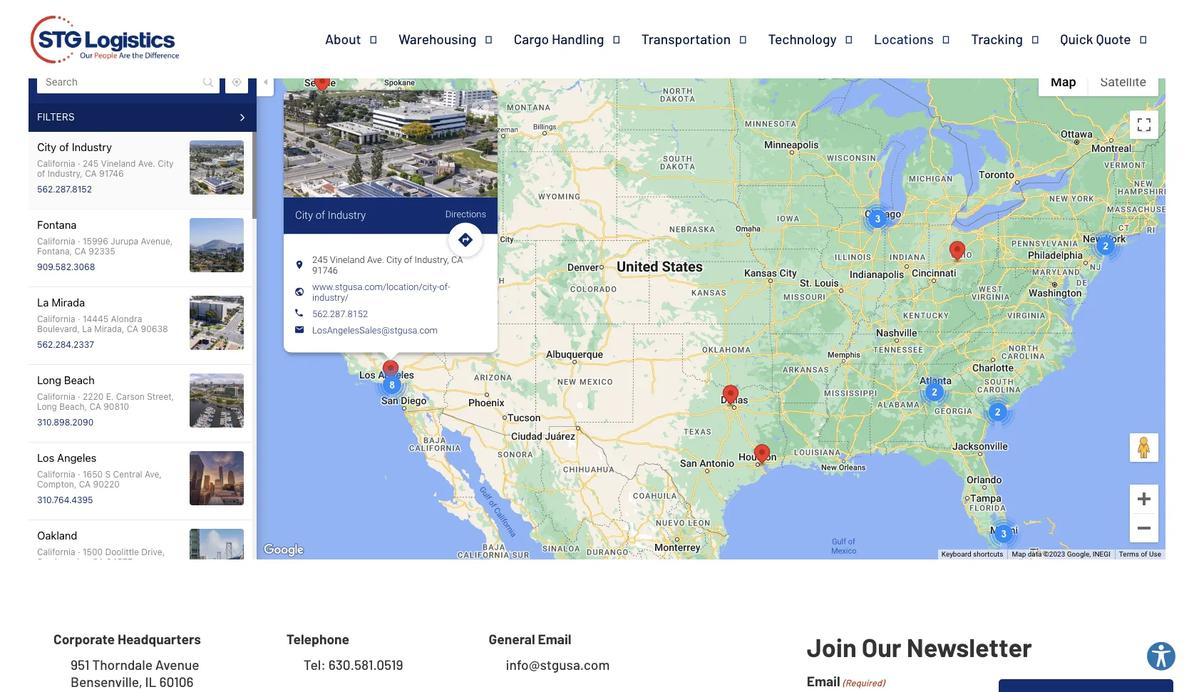 Task type: vqa. For each thing, say whether or not it's contained in the screenshot.
ave.
yes



Task type: describe. For each thing, give the bounding box(es) containing it.
il
[[145, 673, 157, 690]]

oakland
[[37, 529, 77, 542]]

industry inside dialog
[[327, 208, 366, 221]]

satellite button
[[1088, 68, 1158, 96]]

ave,
[[145, 469, 162, 480]]

1 horizontal spatial email
[[807, 673, 840, 689]]

ca inside "1500 doolittle drive, san leandro, ca 94577"
[[92, 557, 104, 568]]

0 vertical spatial 562.287.8152 link
[[37, 184, 92, 195]]

www.stgusa.com/location/city-
[[312, 281, 439, 291]]

mirada,
[[94, 324, 124, 334]]

tel:
[[304, 656, 326, 673]]

ca inside 1650 s central ave, compton, ca 90220
[[79, 479, 91, 490]]

quick quote
[[1060, 31, 1131, 47]]

central
[[113, 469, 142, 480]]

0 vertical spatial city of industry
[[37, 140, 112, 153]]

fontana
[[37, 218, 77, 231]]

· for la mirada
[[78, 313, 80, 324]]

california · for oakland
[[37, 547, 80, 557]]

corporate headquarters
[[53, 631, 201, 647]]

california · for los angeles
[[37, 469, 80, 480]]

· for long beach
[[78, 391, 80, 402]]

www.stgusa.com/location/city-of- industry/ link
[[312, 281, 450, 302]]

bensenville,
[[71, 673, 142, 690]]

info@stgusa.com
[[506, 656, 610, 673]]

map button
[[1039, 68, 1088, 96]]

leandro,
[[55, 557, 90, 568]]

0 vertical spatial vineland
[[101, 158, 136, 169]]

california for fontana
[[37, 236, 75, 246]]

2
[[1103, 240, 1108, 252]]

s
[[105, 469, 111, 480]]

email (required)
[[807, 673, 885, 689]]

compton,
[[37, 479, 77, 490]]

ca up 15996
[[85, 168, 97, 179]]

general
[[489, 631, 535, 647]]

1650
[[83, 469, 103, 480]]

90810
[[104, 401, 129, 412]]

locations link
[[874, 31, 971, 48]]

quick
[[1060, 31, 1093, 47]]

transportation
[[641, 31, 731, 47]]

tracking
[[971, 31, 1023, 47]]

industry/
[[312, 291, 348, 302]]

california · for la mirada
[[37, 313, 80, 324]]

los angeles
[[37, 451, 96, 464]]

0 vertical spatial 245 vineland ave. city of industry, ca 91746
[[37, 158, 174, 179]]

8
[[389, 379, 395, 390]]

long inside the 2220 e. carson street, long beach, ca 90810
[[37, 401, 57, 412]]

data
[[1028, 550, 1042, 558]]

boulevard,
[[37, 324, 80, 334]]

warehousing
[[398, 31, 476, 47]]

beach
[[64, 373, 95, 386]]

street,
[[147, 391, 174, 402]]

fontana,
[[37, 246, 72, 257]]

91746 inside city of industry dialog
[[312, 264, 338, 275]]

losangelessales@stgusa.com
[[312, 324, 437, 335]]

310.764.4395 link
[[37, 495, 93, 506]]

562.287.8152 inside city of industry dialog
[[312, 308, 368, 318]]

keyboard
[[942, 550, 971, 558]]

telephone
[[286, 631, 349, 647]]

losangelessales@stgusa.com link
[[312, 324, 437, 335]]

ca inside city of industry dialog
[[451, 254, 463, 264]]

filters
[[37, 111, 75, 123]]

tel: 630.581.0519 link
[[286, 656, 403, 673]]

california for long beach
[[37, 391, 75, 402]]

1500 doolittle drive, san leandro, ca 94577
[[37, 547, 165, 568]]

general email
[[489, 631, 571, 647]]

quote
[[1096, 31, 1131, 47]]

0 vertical spatial industry,
[[48, 168, 83, 179]]

mirada
[[52, 296, 85, 308]]

909.582.3068
[[37, 262, 95, 273]]

ca inside 14445 alondra boulevard, la mirada, ca 90638
[[127, 324, 138, 334]]

city of industry image
[[283, 36, 497, 250]]

· for los angeles
[[78, 469, 80, 480]]

909.582.3068 link
[[37, 262, 95, 273]]

map region
[[114, 36, 1194, 606]]

california for city of industry
[[37, 158, 75, 169]]

310.898.2090 link
[[37, 417, 94, 428]]

ave. inside city of industry dialog
[[367, 254, 384, 264]]

951
[[71, 656, 89, 673]]

directions
[[445, 208, 486, 219]]

alondra
[[111, 313, 142, 324]]

of-
[[439, 281, 450, 291]]

cargo handling
[[514, 31, 604, 47]]

google,
[[1067, 550, 1091, 558]]

technology link
[[768, 31, 874, 48]]

310.764.4395
[[37, 495, 93, 506]]

310.898.2090
[[37, 417, 94, 428]]

california for la mirada
[[37, 313, 75, 324]]

use
[[1149, 550, 1161, 558]]

terms of use
[[1119, 550, 1161, 558]]

newsletter
[[907, 631, 1032, 662]]

15996
[[83, 236, 108, 246]]



Task type: locate. For each thing, give the bounding box(es) containing it.
0 horizontal spatial ave.
[[138, 158, 155, 169]]

6 california · from the top
[[37, 547, 80, 557]]

thorndale
[[92, 656, 153, 673]]

california for oakland
[[37, 547, 75, 557]]

4 · from the top
[[78, 391, 80, 402]]

california down oakland
[[37, 547, 75, 557]]

locations
[[874, 31, 934, 47]]

1 horizontal spatial ave.
[[367, 254, 384, 264]]

keyboard shortcuts
[[942, 550, 1003, 558]]

about link
[[325, 31, 398, 48]]

map inside popup button
[[1051, 74, 1076, 89]]

· for fontana
[[78, 236, 80, 246]]

cargo handling link
[[514, 31, 641, 48]]

menu bar containing map
[[1039, 68, 1158, 96]]

5 california from the top
[[37, 469, 75, 480]]

©2023
[[1044, 550, 1065, 558]]

avenue,
[[141, 236, 173, 246]]

4 california · from the top
[[37, 391, 80, 402]]

1 california from the top
[[37, 158, 75, 169]]

1 vertical spatial email
[[807, 673, 840, 689]]

tel: 630.581.0519
[[304, 656, 403, 673]]

5 · from the top
[[78, 469, 80, 480]]

0 horizontal spatial 562.287.8152 link
[[37, 184, 92, 195]]

15996 jurupa avenue, fontana, ca 92335
[[37, 236, 173, 257]]

14445 alondra boulevard, la mirada, ca 90638
[[37, 313, 168, 334]]

california for los angeles
[[37, 469, 75, 480]]

0 horizontal spatial city of industry
[[37, 140, 112, 153]]

california
[[37, 158, 75, 169], [37, 236, 75, 246], [37, 313, 75, 324], [37, 391, 75, 402], [37, 469, 75, 480], [37, 547, 75, 557]]

91746 up industry/
[[312, 264, 338, 275]]

0 horizontal spatial la
[[37, 296, 49, 308]]

city of industry inside dialog
[[295, 208, 366, 221]]

562.287.8152
[[37, 184, 92, 195], [312, 308, 368, 318]]

ca up '909.582.3068' link
[[74, 246, 86, 257]]

map data ©2023 google, inegi
[[1012, 550, 1111, 558]]

california · down 'filters'
[[37, 158, 80, 169]]

1 horizontal spatial industry,
[[414, 254, 449, 264]]

city of industry dialog
[[283, 36, 499, 352]]

2 california · from the top
[[37, 236, 80, 246]]

jurupa
[[111, 236, 138, 246]]

california down 'filters'
[[37, 158, 75, 169]]

avenue
[[155, 656, 199, 673]]

directions link
[[445, 208, 486, 256]]

ca inside 15996 jurupa avenue, fontana, ca 92335
[[74, 246, 86, 257]]

0 vertical spatial 91746
[[99, 168, 124, 179]]

245
[[83, 158, 99, 169], [312, 254, 327, 264]]

245 vineland ave. city of industry, ca 91746 inside city of industry dialog
[[312, 254, 463, 275]]

keyboard shortcuts button
[[942, 549, 1003, 559]]

industry, up fontana
[[48, 168, 83, 179]]

60106
[[159, 673, 194, 690]]

email down join
[[807, 673, 840, 689]]

2220
[[83, 391, 104, 402]]

industry, up of-
[[414, 254, 449, 264]]

2 · from the top
[[78, 236, 80, 246]]

1 long from the top
[[37, 373, 61, 386]]

map for map data ©2023 google, inegi
[[1012, 550, 1026, 558]]

google image
[[260, 541, 307, 559]]

carson
[[116, 391, 145, 402]]

0 vertical spatial la
[[37, 296, 49, 308]]

0 horizontal spatial 245
[[83, 158, 99, 169]]

la mirada
[[37, 296, 85, 308]]

terms of use link
[[1119, 550, 1161, 558]]

of
[[59, 140, 69, 153], [37, 168, 45, 179], [315, 208, 325, 221], [404, 254, 412, 264], [1141, 550, 1147, 558]]

www.stgusa.com/location/city-of- industry/
[[312, 281, 450, 302]]

1 horizontal spatial 245
[[312, 254, 327, 264]]

doolittle
[[105, 547, 139, 557]]

3 california from the top
[[37, 313, 75, 324]]

ca left 90220
[[79, 479, 91, 490]]

long left beach
[[37, 373, 61, 386]]

technology
[[768, 31, 837, 47]]

california · down long beach
[[37, 391, 80, 402]]

0 horizontal spatial map
[[1012, 550, 1026, 558]]

long beach
[[37, 373, 95, 386]]

0 horizontal spatial email
[[538, 631, 571, 647]]

6 california from the top
[[37, 547, 75, 557]]

beach,
[[59, 401, 87, 412]]

la left mirada, on the top
[[82, 324, 92, 334]]

2220 e. carson street, long beach, ca 90810
[[37, 391, 174, 412]]

1 · from the top
[[78, 158, 80, 169]]

630.581.0519
[[328, 656, 403, 673]]

· for city of industry
[[78, 158, 80, 169]]

2 long from the top
[[37, 401, 57, 412]]

1 vertical spatial map
[[1012, 550, 1026, 558]]

los
[[37, 451, 54, 464]]

ca down directions
[[451, 254, 463, 264]]

1 vertical spatial city of industry
[[295, 208, 366, 221]]

0 horizontal spatial vineland
[[101, 158, 136, 169]]

4 california from the top
[[37, 391, 75, 402]]

long
[[37, 373, 61, 386], [37, 401, 57, 412]]

long up 310.898.2090
[[37, 401, 57, 412]]

1 vertical spatial 245
[[312, 254, 327, 264]]

562.287.8152 link inside city of industry dialog
[[312, 308, 368, 318]]

angeles
[[57, 451, 96, 464]]

california down la mirada
[[37, 313, 75, 324]]

stg usa image
[[26, 0, 184, 84]]

92335
[[89, 246, 115, 257]]

la left "mirada"
[[37, 296, 49, 308]]

0 vertical spatial ave.
[[138, 158, 155, 169]]

0 vertical spatial email
[[538, 631, 571, 647]]

2 california from the top
[[37, 236, 75, 246]]

· for oakland
[[78, 547, 80, 557]]

tracking link
[[971, 31, 1060, 48]]

warehousing link
[[398, 31, 514, 48]]

email up info@stgusa.com
[[538, 631, 571, 647]]

1 vertical spatial la
[[82, 324, 92, 334]]

1 horizontal spatial 562.287.8152
[[312, 308, 368, 318]]

1 horizontal spatial 245 vineland ave. city of industry, ca 91746
[[312, 254, 463, 275]]

1 vertical spatial 91746
[[312, 264, 338, 275]]

562.287.8152 up fontana
[[37, 184, 92, 195]]

map left data
[[1012, 550, 1026, 558]]

1 vertical spatial ave.
[[367, 254, 384, 264]]

map for map
[[1051, 74, 1076, 89]]

245 inside city of industry dialog
[[312, 254, 327, 264]]

inegi
[[1093, 550, 1111, 558]]

ca left 94577
[[92, 557, 104, 568]]

satellite
[[1100, 74, 1146, 89]]

1 horizontal spatial city of industry
[[295, 208, 366, 221]]

1 horizontal spatial 562.287.8152 link
[[312, 308, 368, 318]]

california down fontana
[[37, 236, 75, 246]]

industry, inside city of industry dialog
[[414, 254, 449, 264]]

1 vertical spatial vineland
[[330, 254, 365, 264]]

1 vertical spatial industry
[[327, 208, 366, 221]]

0 vertical spatial 562.287.8152
[[37, 184, 92, 195]]

562.284.2337 link
[[37, 340, 94, 350]]

california · down oakland
[[37, 547, 80, 557]]

map down quick
[[1051, 74, 1076, 89]]

shortcuts
[[973, 550, 1003, 558]]

562.287.8152 link
[[37, 184, 92, 195], [312, 308, 368, 318]]

ca left e.
[[89, 401, 101, 412]]

california down los in the left bottom of the page
[[37, 469, 75, 480]]

90220
[[93, 479, 120, 490]]

562.287.8152 link up fontana
[[37, 184, 92, 195]]

562.287.8152 link down industry/
[[312, 308, 368, 318]]

transportation link
[[641, 31, 768, 48]]

1 horizontal spatial 91746
[[312, 264, 338, 275]]

info@stgusa.com link
[[489, 656, 610, 673]]

vineland
[[101, 158, 136, 169], [330, 254, 365, 264]]

3 california · from the top
[[37, 313, 80, 324]]

headquarters
[[118, 631, 201, 647]]

1 horizontal spatial la
[[82, 324, 92, 334]]

1 vertical spatial 562.287.8152
[[312, 308, 368, 318]]

ca
[[85, 168, 97, 179], [74, 246, 86, 257], [451, 254, 463, 264], [127, 324, 138, 334], [89, 401, 101, 412], [79, 479, 91, 490], [92, 557, 104, 568]]

handling
[[552, 31, 604, 47]]

91746 up jurupa
[[99, 168, 124, 179]]

1 horizontal spatial map
[[1051, 74, 1076, 89]]

0 vertical spatial long
[[37, 373, 61, 386]]

california · down la mirada
[[37, 313, 80, 324]]

city
[[37, 140, 56, 153], [158, 158, 174, 169], [295, 208, 313, 221], [386, 254, 401, 264]]

3
[[875, 213, 880, 225]]

quick quote link
[[1060, 31, 1168, 48]]

ca inside the 2220 e. carson street, long beach, ca 90810
[[89, 401, 101, 412]]

1 vertical spatial long
[[37, 401, 57, 412]]

1 horizontal spatial industry
[[327, 208, 366, 221]]

1 horizontal spatial vineland
[[330, 254, 365, 264]]

california down long beach
[[37, 391, 75, 402]]

1 vertical spatial 245 vineland ave. city of industry, ca 91746
[[312, 254, 463, 275]]

la inside 14445 alondra boulevard, la mirada, ca 90638
[[82, 324, 92, 334]]

6 · from the top
[[78, 547, 80, 557]]

vineland inside city of industry dialog
[[330, 254, 365, 264]]

ca left 90638
[[127, 324, 138, 334]]

0 vertical spatial 245
[[83, 158, 99, 169]]

corporate
[[53, 631, 115, 647]]

3 · from the top
[[78, 313, 80, 324]]

0 horizontal spatial 562.287.8152
[[37, 184, 92, 195]]

drive,
[[141, 547, 165, 557]]

5 california · from the top
[[37, 469, 80, 480]]

Search field
[[37, 70, 220, 93]]

0 horizontal spatial industry,
[[48, 168, 83, 179]]

562.284.2337
[[37, 340, 94, 350]]

562.287.8152 down industry/
[[312, 308, 368, 318]]

about
[[325, 31, 361, 47]]

1 vertical spatial industry,
[[414, 254, 449, 264]]

la
[[37, 296, 49, 308], [82, 324, 92, 334]]

1 vertical spatial 562.287.8152 link
[[312, 308, 368, 318]]

california · for fontana
[[37, 236, 80, 246]]

0 horizontal spatial industry
[[72, 140, 112, 153]]

1 california · from the top
[[37, 158, 80, 169]]

94577
[[106, 557, 132, 568]]

california ·
[[37, 158, 80, 169], [37, 236, 80, 246], [37, 313, 80, 324], [37, 391, 80, 402], [37, 469, 80, 480], [37, 547, 80, 557]]

california · for city of industry
[[37, 158, 80, 169]]

(required)
[[843, 677, 885, 688]]

0 horizontal spatial 91746
[[99, 168, 124, 179]]

industry
[[72, 140, 112, 153], [327, 208, 366, 221]]

0 vertical spatial industry
[[72, 140, 112, 153]]

our
[[862, 631, 901, 662]]

0 vertical spatial map
[[1051, 74, 1076, 89]]

california · for long beach
[[37, 391, 80, 402]]

None submit
[[999, 679, 1173, 692]]

menu bar
[[1039, 68, 1158, 96]]

1500
[[83, 547, 103, 557]]

california · down los angeles
[[37, 469, 80, 480]]

0 horizontal spatial 245 vineland ave. city of industry, ca 91746
[[37, 158, 174, 179]]

california · down fontana
[[37, 236, 80, 246]]



